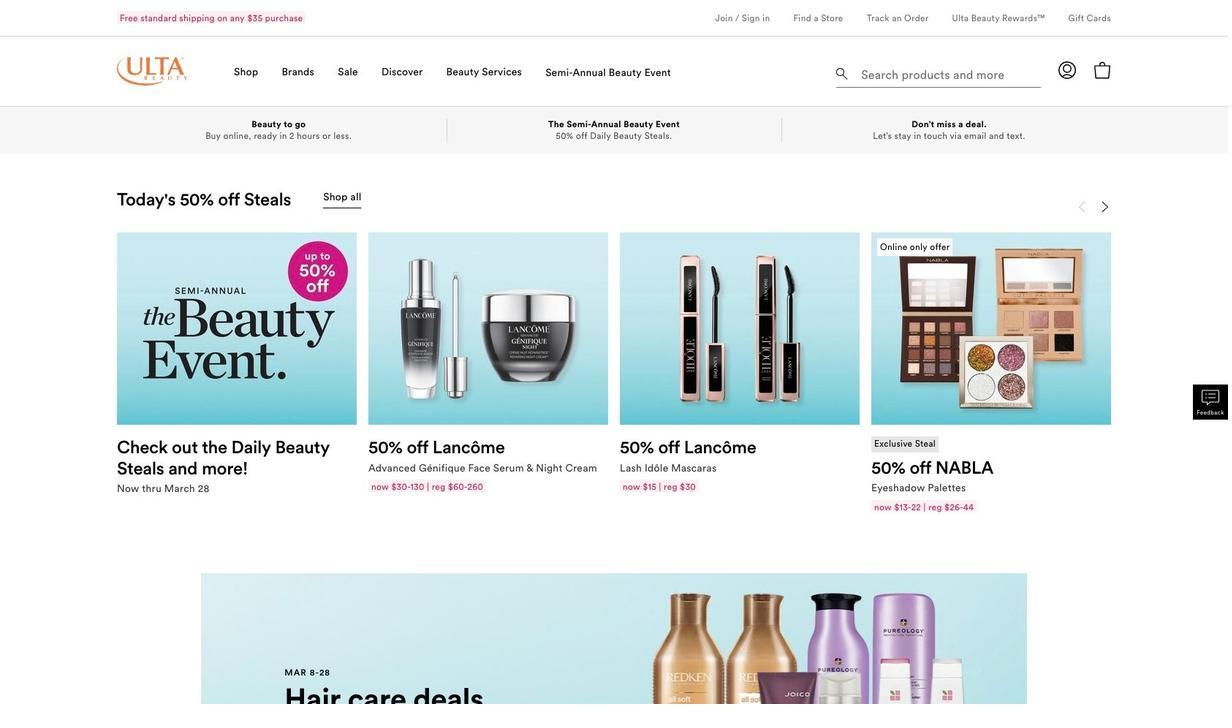 Task type: vqa. For each thing, say whether or not it's contained in the screenshot.
the bottommost withIcon
no



Task type: describe. For each thing, give the bounding box(es) containing it.
Search products and more search field
[[860, 59, 1037, 84]]

0 items in bag image
[[1094, 61, 1112, 79]]



Task type: locate. For each thing, give the bounding box(es) containing it.
region
[[117, 196, 1112, 562]]

log in to your ulta account image
[[1059, 61, 1077, 79]]

None search field
[[837, 56, 1042, 91]]

previous slide image
[[1077, 201, 1088, 213]]

next slide image
[[1100, 201, 1112, 213]]



